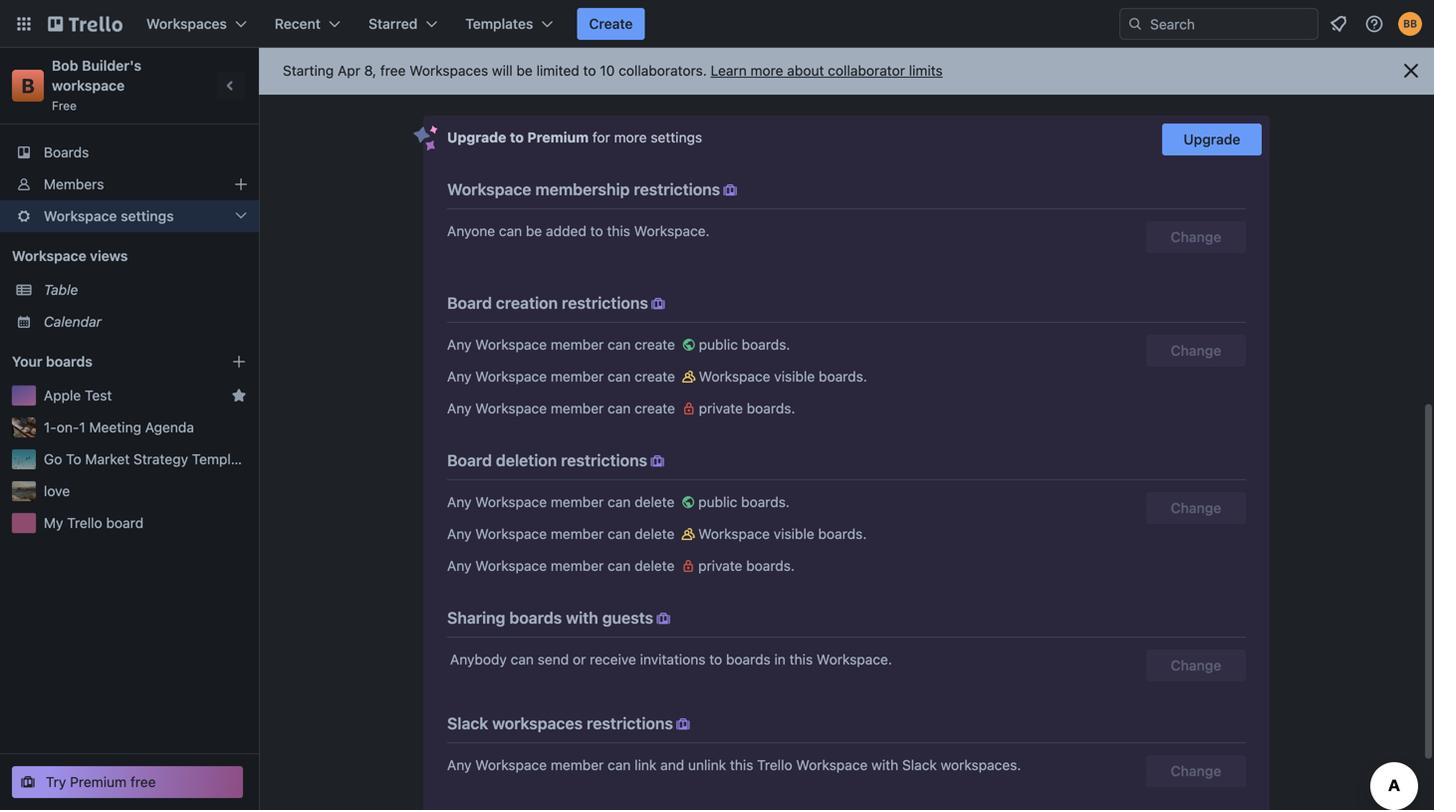 Task type: describe. For each thing, give the bounding box(es) containing it.
restrictions for board creation restrictions
[[562, 293, 649, 312]]

table
[[44, 281, 78, 298]]

workspaces
[[492, 714, 583, 733]]

templates button
[[454, 8, 565, 40]]

visible for board deletion restrictions
[[774, 526, 815, 542]]

2 member from the top
[[551, 368, 604, 385]]

workspaces.
[[941, 757, 1022, 773]]

or
[[573, 651, 586, 668]]

restrictions for slack workspaces restrictions
[[587, 714, 673, 733]]

0 vertical spatial be
[[517, 62, 533, 79]]

members
[[44, 176, 104, 192]]

calendar
[[44, 313, 102, 330]]

0 vertical spatial settings
[[651, 129, 703, 145]]

change button
[[1147, 221, 1246, 253]]

starred icon image
[[231, 388, 247, 404]]

delete for public boards.
[[635, 494, 675, 510]]

1 member from the top
[[551, 336, 604, 353]]

5 any from the top
[[447, 526, 472, 542]]

to left 10
[[583, 62, 596, 79]]

1-
[[44, 419, 57, 435]]

creation
[[496, 293, 558, 312]]

0 notifications image
[[1327, 12, 1351, 36]]

board creation restrictions
[[447, 293, 649, 312]]

restrictions for workspace membership restrictions
[[634, 180, 721, 199]]

limited
[[537, 62, 580, 79]]

your boards
[[12, 353, 93, 370]]

love
[[44, 483, 70, 499]]

change link for board creation restrictions
[[1147, 335, 1246, 367]]

for
[[593, 129, 611, 145]]

try
[[46, 774, 66, 790]]

open information menu image
[[1365, 14, 1385, 34]]

agenda
[[145, 419, 194, 435]]

go to market strategy template link
[[44, 449, 251, 469]]

4 any from the top
[[447, 494, 472, 510]]

1 horizontal spatial premium
[[528, 129, 589, 145]]

workspace inside dropdown button
[[44, 208, 117, 224]]

create for workspace visible boards.
[[635, 368, 675, 385]]

try premium free
[[46, 774, 156, 790]]

restrictions for board deletion restrictions
[[561, 451, 648, 470]]

table link
[[44, 280, 247, 300]]

board for board deletion restrictions
[[447, 451, 492, 470]]

private for board creation restrictions
[[699, 400, 743, 416]]

boards for your
[[46, 353, 93, 370]]

apple test link
[[44, 386, 223, 406]]

1 horizontal spatial workspace.
[[817, 651, 893, 668]]

workspace
[[52, 77, 125, 94]]

your boards with 5 items element
[[12, 350, 201, 374]]

strategy
[[134, 451, 188, 467]]

workspace settings
[[44, 208, 174, 224]]

go
[[44, 451, 62, 467]]

learn more about collaborator limits link
[[711, 62, 943, 79]]

7 member from the top
[[551, 757, 604, 773]]

0 horizontal spatial slack
[[447, 714, 489, 733]]

upgrade to premium for more settings
[[447, 129, 703, 145]]

any workspace member can create for private boards.
[[447, 400, 679, 416]]

workspace visible boards. for board deletion restrictions
[[699, 526, 867, 542]]

settings inside dropdown button
[[121, 208, 174, 224]]

link
[[635, 757, 657, 773]]

invitations
[[640, 651, 706, 668]]

8,
[[364, 62, 377, 79]]

collaborator
[[828, 62, 906, 79]]

workspaces inside 'dropdown button'
[[146, 15, 227, 32]]

to right added
[[591, 223, 603, 239]]

any workspace member can delete for private boards.
[[447, 557, 679, 574]]

3 any from the top
[[447, 400, 472, 416]]

create for private boards.
[[635, 400, 675, 416]]

about
[[788, 62, 824, 79]]

1-on-1 meeting agenda
[[44, 419, 194, 435]]

bob builder's workspace free
[[52, 57, 145, 113]]

change link for slack workspaces restrictions
[[1147, 755, 1246, 787]]

anyone
[[447, 223, 495, 239]]

apr
[[338, 62, 361, 79]]

public for board creation restrictions
[[699, 336, 738, 353]]

apple test
[[44, 387, 112, 404]]

0 horizontal spatial with
[[566, 608, 599, 627]]

3 member from the top
[[551, 400, 604, 416]]

learn
[[711, 62, 747, 79]]

workspace navigation collapse icon image
[[217, 72, 245, 100]]

board deletion restrictions
[[447, 451, 648, 470]]

boards link
[[0, 137, 259, 168]]

and
[[661, 757, 685, 773]]

templates
[[466, 15, 534, 32]]

b
[[21, 74, 34, 97]]

market
[[85, 451, 130, 467]]

delete for workspace visible boards.
[[635, 526, 675, 542]]

anyone can be added to this workspace.
[[447, 223, 710, 239]]

board for board creation restrictions
[[447, 293, 492, 312]]

2 horizontal spatial this
[[790, 651, 813, 668]]

4 member from the top
[[551, 494, 604, 510]]

1 vertical spatial slack
[[903, 757, 937, 773]]

workspaces button
[[135, 8, 259, 40]]

1 vertical spatial be
[[526, 223, 542, 239]]

go to market strategy template
[[44, 451, 251, 467]]

public boards. for board deletion restrictions
[[699, 494, 790, 510]]

2 vertical spatial boards
[[726, 651, 771, 668]]

anybody
[[450, 651, 507, 668]]

love link
[[44, 481, 247, 501]]

calendar link
[[44, 312, 247, 332]]

views
[[90, 248, 128, 264]]

workspace settings button
[[0, 200, 259, 232]]

change link for board deletion restrictions
[[1147, 492, 1246, 524]]

added
[[546, 223, 587, 239]]

any workspace member can create for public boards.
[[447, 336, 679, 353]]

bob
[[52, 57, 78, 74]]

in
[[775, 651, 786, 668]]

workspace membership restrictions
[[447, 180, 721, 199]]

members link
[[0, 168, 259, 200]]

any workspace member can link and unlink this trello workspace with slack workspaces.
[[447, 757, 1022, 773]]

template
[[192, 451, 251, 467]]

my trello board
[[44, 515, 144, 531]]



Task type: locate. For each thing, give the bounding box(es) containing it.
visible
[[775, 368, 815, 385], [774, 526, 815, 542]]

0 horizontal spatial upgrade
[[447, 129, 507, 145]]

upgrade button
[[1163, 124, 1262, 155]]

my
[[44, 515, 63, 531]]

more right learn
[[751, 62, 784, 79]]

sharing
[[447, 608, 506, 627]]

slack
[[447, 714, 489, 733], [903, 757, 937, 773]]

4 change link from the top
[[1147, 755, 1246, 787]]

trello inside my trello board link
[[67, 515, 102, 531]]

boards.
[[742, 336, 791, 353], [819, 368, 868, 385], [747, 400, 796, 416], [742, 494, 790, 510], [819, 526, 867, 542], [747, 557, 795, 574]]

trello right unlink
[[757, 757, 793, 773]]

1 vertical spatial free
[[130, 774, 156, 790]]

private boards.
[[699, 400, 796, 416], [699, 557, 795, 574]]

1 horizontal spatial workspaces
[[410, 62, 488, 79]]

1 vertical spatial private boards.
[[699, 557, 795, 574]]

my trello board link
[[44, 513, 247, 533]]

be left added
[[526, 223, 542, 239]]

1 vertical spatial create
[[635, 368, 675, 385]]

0 horizontal spatial more
[[614, 129, 647, 145]]

sm image
[[721, 180, 740, 200], [649, 294, 668, 314], [679, 335, 699, 355], [679, 399, 699, 418], [679, 492, 699, 512], [654, 609, 674, 629]]

2 private from the top
[[699, 557, 743, 574]]

1 vertical spatial more
[[614, 129, 647, 145]]

1 delete from the top
[[635, 494, 675, 510]]

3 change from the top
[[1171, 500, 1222, 516]]

will
[[492, 62, 513, 79]]

1 workspace visible boards. from the top
[[699, 368, 868, 385]]

upgrade right sparkle icon
[[447, 129, 507, 145]]

1 public from the top
[[699, 336, 738, 353]]

0 vertical spatial workspaces
[[146, 15, 227, 32]]

be right will
[[517, 62, 533, 79]]

1 vertical spatial public
[[699, 494, 738, 510]]

0 horizontal spatial workspaces
[[146, 15, 227, 32]]

2 board from the top
[[447, 451, 492, 470]]

2 change link from the top
[[1147, 492, 1246, 524]]

1 vertical spatial any workspace member can delete
[[447, 526, 679, 542]]

slack down anybody
[[447, 714, 489, 733]]

with left workspaces.
[[872, 757, 899, 773]]

change for board creation restrictions
[[1171, 342, 1222, 359]]

test
[[85, 387, 112, 404]]

boards
[[46, 353, 93, 370], [510, 608, 562, 627], [726, 651, 771, 668]]

workspaces up workspace navigation collapse icon
[[146, 15, 227, 32]]

try premium free button
[[12, 766, 243, 798]]

1 any workspace member can delete from the top
[[447, 494, 679, 510]]

receive
[[590, 651, 637, 668]]

premium right the try
[[70, 774, 127, 790]]

starting apr 8, free workspaces will be limited to 10 collaborators. learn more about collaborator limits
[[283, 62, 943, 79]]

this right unlink
[[730, 757, 754, 773]]

more
[[751, 62, 784, 79], [614, 129, 647, 145]]

starred button
[[357, 8, 450, 40]]

board
[[106, 515, 144, 531]]

0 vertical spatial boards
[[46, 353, 93, 370]]

restrictions up link
[[587, 714, 673, 733]]

0 vertical spatial this
[[607, 223, 631, 239]]

change link
[[1147, 335, 1246, 367], [1147, 492, 1246, 524], [1147, 650, 1246, 682], [1147, 755, 1246, 787]]

1 vertical spatial this
[[790, 651, 813, 668]]

sharing boards with guests
[[447, 608, 654, 627]]

2 any from the top
[[447, 368, 472, 385]]

apple
[[44, 387, 81, 404]]

2 vertical spatial any workspace member can create
[[447, 400, 679, 416]]

builder's
[[82, 57, 142, 74]]

1 vertical spatial premium
[[70, 774, 127, 790]]

private boards. for board deletion restrictions
[[699, 557, 795, 574]]

workspace
[[447, 180, 532, 199], [44, 208, 117, 224], [12, 248, 86, 264], [476, 336, 547, 353], [476, 368, 547, 385], [699, 368, 771, 385], [476, 400, 547, 416], [476, 494, 547, 510], [476, 526, 547, 542], [699, 526, 770, 542], [476, 557, 547, 574], [476, 757, 547, 773], [797, 757, 868, 773]]

2 public from the top
[[699, 494, 738, 510]]

create for public boards.
[[635, 336, 675, 353]]

0 vertical spatial any workspace member can create
[[447, 336, 679, 353]]

0 vertical spatial free
[[380, 62, 406, 79]]

upgrade up change button
[[1184, 131, 1241, 147]]

0 vertical spatial private
[[699, 400, 743, 416]]

settings
[[651, 129, 703, 145], [121, 208, 174, 224]]

2 vertical spatial any workspace member can delete
[[447, 557, 679, 574]]

0 vertical spatial delete
[[635, 494, 675, 510]]

free
[[52, 99, 77, 113]]

be
[[517, 62, 533, 79], [526, 223, 542, 239]]

starting
[[283, 62, 334, 79]]

1 vertical spatial any workspace member can create
[[447, 368, 679, 385]]

premium left for
[[528, 129, 589, 145]]

1 vertical spatial workspace visible boards.
[[699, 526, 867, 542]]

create button
[[577, 8, 645, 40]]

member
[[551, 336, 604, 353], [551, 368, 604, 385], [551, 400, 604, 416], [551, 494, 604, 510], [551, 526, 604, 542], [551, 557, 604, 574], [551, 757, 604, 773]]

this right added
[[607, 223, 631, 239]]

workspace. right in
[[817, 651, 893, 668]]

private boards. for board creation restrictions
[[699, 400, 796, 416]]

0 vertical spatial premium
[[528, 129, 589, 145]]

1 public boards. from the top
[[699, 336, 791, 353]]

0 horizontal spatial this
[[607, 223, 631, 239]]

workspace. down workspace membership restrictions
[[634, 223, 710, 239]]

starred
[[369, 15, 418, 32]]

restrictions down anyone can be added to this workspace.
[[562, 293, 649, 312]]

1 private boards. from the top
[[699, 400, 796, 416]]

any workspace member can delete for workspace visible boards.
[[447, 526, 679, 542]]

slack left workspaces.
[[903, 757, 937, 773]]

boards up send
[[510, 608, 562, 627]]

1 vertical spatial visible
[[774, 526, 815, 542]]

free right 8, on the left of the page
[[380, 62, 406, 79]]

1 vertical spatial public boards.
[[699, 494, 790, 510]]

5 change from the top
[[1171, 763, 1222, 779]]

1 horizontal spatial this
[[730, 757, 754, 773]]

1 vertical spatial private
[[699, 557, 743, 574]]

boards
[[44, 144, 89, 160]]

2 create from the top
[[635, 368, 675, 385]]

0 vertical spatial workspace.
[[634, 223, 710, 239]]

1 create from the top
[[635, 336, 675, 353]]

1
[[79, 419, 85, 435]]

can
[[499, 223, 522, 239], [608, 336, 631, 353], [608, 368, 631, 385], [608, 400, 631, 416], [608, 494, 631, 510], [608, 526, 631, 542], [608, 557, 631, 574], [511, 651, 534, 668], [608, 757, 631, 773]]

to
[[66, 451, 81, 467]]

1 board from the top
[[447, 293, 492, 312]]

limits
[[909, 62, 943, 79]]

10
[[600, 62, 615, 79]]

meeting
[[89, 419, 141, 435]]

upgrade inside button
[[1184, 131, 1241, 147]]

anybody can send or receive invitations to boards in this workspace.
[[450, 651, 893, 668]]

change for slack workspaces restrictions
[[1171, 763, 1222, 779]]

bob builder's workspace link
[[52, 57, 145, 94]]

settings down "members" link
[[121, 208, 174, 224]]

guests
[[603, 608, 654, 627]]

bob builder (bobbuilder40) image
[[1399, 12, 1423, 36]]

add board image
[[231, 354, 247, 370]]

change link for sharing boards with guests
[[1147, 650, 1246, 682]]

1-on-1 meeting agenda link
[[44, 417, 247, 437]]

1 horizontal spatial with
[[872, 757, 899, 773]]

boards up apple
[[46, 353, 93, 370]]

back to home image
[[48, 8, 123, 40]]

3 create from the top
[[635, 400, 675, 416]]

this
[[607, 223, 631, 239], [790, 651, 813, 668], [730, 757, 754, 773]]

switch to… image
[[14, 14, 34, 34]]

more right for
[[614, 129, 647, 145]]

recent button
[[263, 8, 353, 40]]

upgrade for upgrade to premium for more settings
[[447, 129, 507, 145]]

primary element
[[0, 0, 1435, 48]]

this right in
[[790, 651, 813, 668]]

slack workspaces restrictions
[[447, 714, 673, 733]]

1 vertical spatial board
[[447, 451, 492, 470]]

premium inside button
[[70, 774, 127, 790]]

3 any workspace member can create from the top
[[447, 400, 679, 416]]

1 vertical spatial workspaces
[[410, 62, 488, 79]]

1 horizontal spatial trello
[[757, 757, 793, 773]]

any workspace member can delete for public boards.
[[447, 494, 679, 510]]

deletion
[[496, 451, 557, 470]]

1 any workspace member can create from the top
[[447, 336, 679, 353]]

on-
[[57, 419, 79, 435]]

4 change from the top
[[1171, 657, 1222, 674]]

1 horizontal spatial upgrade
[[1184, 131, 1241, 147]]

2 private boards. from the top
[[699, 557, 795, 574]]

upgrade
[[447, 129, 507, 145], [1184, 131, 1241, 147]]

0 horizontal spatial free
[[130, 774, 156, 790]]

collaborators.
[[619, 62, 707, 79]]

1 horizontal spatial boards
[[510, 608, 562, 627]]

Search field
[[1144, 9, 1318, 39]]

7 any from the top
[[447, 757, 472, 773]]

0 vertical spatial slack
[[447, 714, 489, 733]]

2 any workspace member can create from the top
[[447, 368, 679, 385]]

any workspace member can create for workspace visible boards.
[[447, 368, 679, 385]]

0 vertical spatial board
[[447, 293, 492, 312]]

visible for board creation restrictions
[[775, 368, 815, 385]]

0 vertical spatial any workspace member can delete
[[447, 494, 679, 510]]

board
[[447, 293, 492, 312], [447, 451, 492, 470]]

2 horizontal spatial boards
[[726, 651, 771, 668]]

board left "deletion"
[[447, 451, 492, 470]]

any
[[447, 336, 472, 353], [447, 368, 472, 385], [447, 400, 472, 416], [447, 494, 472, 510], [447, 526, 472, 542], [447, 557, 472, 574], [447, 757, 472, 773]]

delete
[[635, 494, 675, 510], [635, 526, 675, 542], [635, 557, 675, 574]]

2 any workspace member can delete from the top
[[447, 526, 679, 542]]

change for board deletion restrictions
[[1171, 500, 1222, 516]]

free right the try
[[130, 774, 156, 790]]

0 vertical spatial public
[[699, 336, 738, 353]]

0 horizontal spatial trello
[[67, 515, 102, 531]]

2 delete from the top
[[635, 526, 675, 542]]

3 any workspace member can delete from the top
[[447, 557, 679, 574]]

public boards.
[[699, 336, 791, 353], [699, 494, 790, 510]]

search image
[[1128, 16, 1144, 32]]

3 change link from the top
[[1147, 650, 1246, 682]]

public for board deletion restrictions
[[699, 494, 738, 510]]

membership
[[536, 180, 630, 199]]

0 horizontal spatial premium
[[70, 774, 127, 790]]

restrictions right membership in the left top of the page
[[634, 180, 721, 199]]

2 vertical spatial this
[[730, 757, 754, 773]]

public boards. for board creation restrictions
[[699, 336, 791, 353]]

boards for sharing
[[510, 608, 562, 627]]

change
[[1171, 229, 1222, 245], [1171, 342, 1222, 359], [1171, 500, 1222, 516], [1171, 657, 1222, 674], [1171, 763, 1222, 779]]

settings down collaborators.
[[651, 129, 703, 145]]

boards left in
[[726, 651, 771, 668]]

change for sharing boards with guests
[[1171, 657, 1222, 674]]

1 change link from the top
[[1147, 335, 1246, 367]]

0 horizontal spatial workspace.
[[634, 223, 710, 239]]

1 vertical spatial boards
[[510, 608, 562, 627]]

1 change from the top
[[1171, 229, 1222, 245]]

1 private from the top
[[699, 400, 743, 416]]

delete for private boards.
[[635, 557, 675, 574]]

1 horizontal spatial free
[[380, 62, 406, 79]]

1 vertical spatial trello
[[757, 757, 793, 773]]

1 horizontal spatial slack
[[903, 757, 937, 773]]

workspace visible boards.
[[699, 368, 868, 385], [699, 526, 867, 542]]

1 horizontal spatial settings
[[651, 129, 703, 145]]

0 vertical spatial with
[[566, 608, 599, 627]]

workspace views
[[12, 248, 128, 264]]

upgrade for upgrade
[[1184, 131, 1241, 147]]

restrictions
[[634, 180, 721, 199], [562, 293, 649, 312], [561, 451, 648, 470], [587, 714, 673, 733]]

to right the invitations
[[710, 651, 723, 668]]

to
[[583, 62, 596, 79], [510, 129, 524, 145], [591, 223, 603, 239], [710, 651, 723, 668]]

your
[[12, 353, 42, 370]]

2 vertical spatial delete
[[635, 557, 675, 574]]

2 change from the top
[[1171, 342, 1222, 359]]

send
[[538, 651, 569, 668]]

create
[[635, 336, 675, 353], [635, 368, 675, 385], [635, 400, 675, 416]]

1 vertical spatial workspace.
[[817, 651, 893, 668]]

0 vertical spatial more
[[751, 62, 784, 79]]

2 workspace visible boards. from the top
[[699, 526, 867, 542]]

0 horizontal spatial boards
[[46, 353, 93, 370]]

change inside button
[[1171, 229, 1222, 245]]

5 member from the top
[[551, 526, 604, 542]]

0 vertical spatial visible
[[775, 368, 815, 385]]

to down will
[[510, 129, 524, 145]]

1 vertical spatial with
[[872, 757, 899, 773]]

workspaces left will
[[410, 62, 488, 79]]

6 member from the top
[[551, 557, 604, 574]]

6 any from the top
[[447, 557, 472, 574]]

create
[[589, 15, 633, 32]]

1 any from the top
[[447, 336, 472, 353]]

trello
[[67, 515, 102, 531], [757, 757, 793, 773]]

1 vertical spatial settings
[[121, 208, 174, 224]]

2 public boards. from the top
[[699, 494, 790, 510]]

0 horizontal spatial settings
[[121, 208, 174, 224]]

1 horizontal spatial more
[[751, 62, 784, 79]]

0 vertical spatial workspace visible boards.
[[699, 368, 868, 385]]

0 vertical spatial private boards.
[[699, 400, 796, 416]]

workspaces
[[146, 15, 227, 32], [410, 62, 488, 79]]

workspace visible boards. for board creation restrictions
[[699, 368, 868, 385]]

sparkle image
[[414, 126, 438, 151]]

trello right 'my'
[[67, 515, 102, 531]]

free inside button
[[130, 774, 156, 790]]

private for board deletion restrictions
[[699, 557, 743, 574]]

1 vertical spatial delete
[[635, 526, 675, 542]]

board left creation
[[447, 293, 492, 312]]

restrictions right "deletion"
[[561, 451, 648, 470]]

0 vertical spatial create
[[635, 336, 675, 353]]

0 vertical spatial trello
[[67, 515, 102, 531]]

with up or
[[566, 608, 599, 627]]

b link
[[12, 70, 44, 102]]

sm image
[[679, 367, 699, 387], [648, 451, 668, 471], [679, 524, 699, 544], [679, 556, 699, 576], [673, 714, 693, 734]]

3 delete from the top
[[635, 557, 675, 574]]

0 vertical spatial public boards.
[[699, 336, 791, 353]]

recent
[[275, 15, 321, 32]]

2 vertical spatial create
[[635, 400, 675, 416]]



Task type: vqa. For each thing, say whether or not it's contained in the screenshot.
0 Notifications icon
yes



